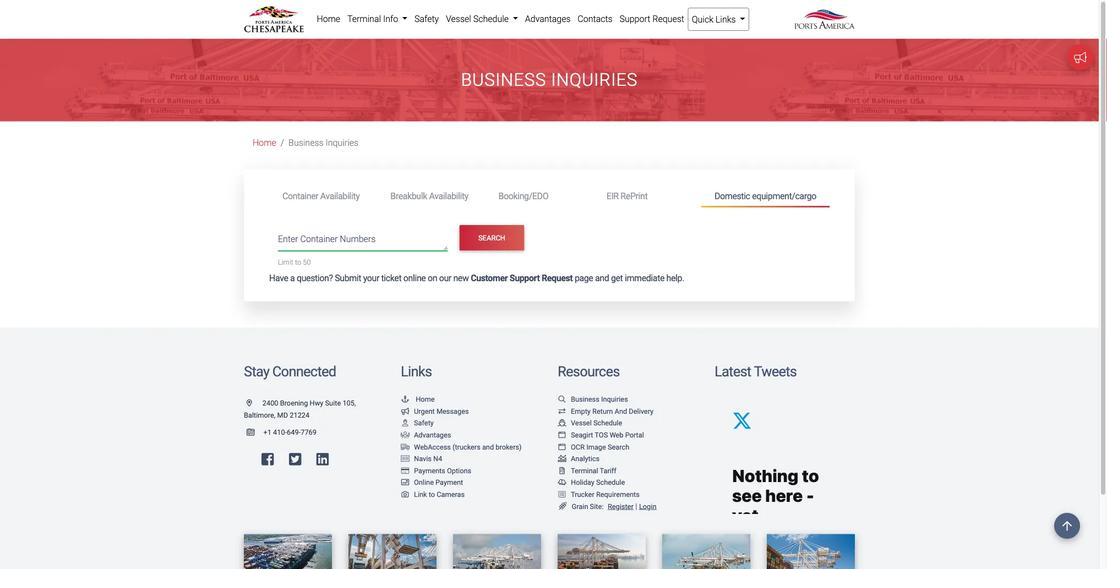 Task type: describe. For each thing, give the bounding box(es) containing it.
analytics link
[[558, 455, 600, 463]]

md
[[277, 411, 288, 419]]

1 vertical spatial container
[[301, 234, 338, 244]]

terminal info
[[348, 13, 401, 24]]

exchange image
[[558, 408, 567, 415]]

terminal for terminal info
[[348, 13, 381, 24]]

new
[[454, 273, 469, 284]]

to for cameras
[[429, 491, 435, 499]]

have a question? submit your ticket online on our new customer support request page and get immediate help.
[[269, 273, 685, 284]]

tariff
[[600, 467, 617, 475]]

webaccess
[[414, 443, 451, 451]]

delivery
[[629, 407, 654, 416]]

trucker
[[571, 491, 595, 499]]

register
[[608, 503, 634, 511]]

online payment link
[[401, 479, 463, 487]]

bells image
[[558, 479, 567, 486]]

booking/edo link
[[486, 186, 594, 206]]

camera image
[[401, 491, 410, 498]]

register link
[[606, 503, 634, 511]]

linkedin image
[[317, 452, 329, 466]]

50
[[303, 258, 311, 266]]

contacts
[[578, 13, 613, 24]]

limit
[[278, 258, 294, 266]]

holiday schedule link
[[558, 479, 625, 487]]

phone office image
[[247, 429, 264, 436]]

Enter Container Numbers text field
[[278, 232, 448, 251]]

empty
[[571, 407, 591, 416]]

holiday
[[571, 479, 595, 487]]

domestic equipment/cargo link
[[702, 186, 830, 208]]

terminal tariff link
[[558, 467, 617, 475]]

business inquiries link
[[558, 395, 628, 404]]

ocr image search
[[571, 443, 630, 451]]

terminal for terminal tariff
[[571, 467, 599, 475]]

enter
[[278, 234, 298, 244]]

home for left home link
[[253, 138, 276, 148]]

map marker alt image
[[247, 400, 261, 407]]

urgent messages
[[414, 407, 469, 416]]

1 vertical spatial inquiries
[[326, 138, 359, 148]]

empty return and delivery
[[571, 407, 654, 416]]

hwy
[[310, 399, 324, 408]]

equipment/cargo
[[753, 191, 817, 201]]

online
[[404, 273, 426, 284]]

ocr
[[571, 443, 585, 451]]

container availability link
[[269, 186, 377, 206]]

0 horizontal spatial vessel schedule link
[[443, 8, 522, 30]]

105,
[[343, 399, 356, 408]]

2 vertical spatial business inquiries
[[571, 395, 628, 404]]

breakbulk availability
[[391, 191, 469, 201]]

n4
[[434, 455, 443, 463]]

credit card image
[[401, 467, 410, 474]]

1 vertical spatial vessel schedule
[[571, 419, 623, 428]]

credit card front image
[[401, 479, 410, 486]]

1 vertical spatial vessel
[[571, 419, 592, 428]]

schedule for the "holiday schedule" link on the bottom
[[597, 479, 625, 487]]

question?
[[297, 273, 333, 284]]

eir reprint link
[[594, 186, 702, 206]]

your
[[363, 273, 380, 284]]

messages
[[437, 407, 469, 416]]

0 horizontal spatial home link
[[253, 138, 276, 148]]

7769
[[301, 429, 317, 437]]

wheat image
[[558, 503, 568, 510]]

analytics image
[[558, 456, 567, 463]]

submit
[[335, 273, 361, 284]]

site:
[[590, 503, 604, 511]]

bullhorn image
[[401, 408, 410, 415]]

requirements
[[597, 491, 640, 499]]

truck container image
[[401, 444, 410, 451]]

2400 broening hwy suite 105, baltimore, md 21224
[[244, 399, 356, 419]]

2400
[[263, 399, 278, 408]]

payments options
[[414, 467, 472, 475]]

options
[[447, 467, 472, 475]]

schedule for the bottom "vessel schedule" link
[[594, 419, 623, 428]]

breakbulk
[[391, 191, 427, 201]]

seagirt
[[571, 431, 594, 439]]

login
[[640, 503, 657, 511]]

latest tweets
[[715, 363, 797, 380]]

on
[[428, 273, 437, 284]]

|
[[636, 502, 638, 511]]

page
[[575, 273, 594, 284]]

trucker requirements link
[[558, 491, 640, 499]]

go to top image
[[1055, 513, 1081, 539]]

0 horizontal spatial advantages link
[[401, 431, 451, 439]]

latest
[[715, 363, 752, 380]]

file invoice image
[[558, 467, 567, 474]]

navis
[[414, 455, 432, 463]]

browser image for seagirt
[[558, 432, 567, 439]]

quick links link
[[688, 8, 750, 31]]

payments options link
[[401, 467, 472, 475]]

home link for terminal info link
[[313, 8, 344, 30]]

search image
[[558, 396, 567, 403]]

seagirt tos web portal
[[571, 431, 644, 439]]

+1
[[264, 429, 271, 437]]

baltimore,
[[244, 411, 276, 419]]

availability for container availability
[[321, 191, 360, 201]]

2 horizontal spatial home
[[416, 395, 435, 404]]

stay
[[244, 363, 269, 380]]

1 vertical spatial business inquiries
[[289, 138, 359, 148]]

0 horizontal spatial and
[[483, 443, 494, 451]]

urgent
[[414, 407, 435, 416]]

resources
[[558, 363, 620, 380]]

ticket
[[381, 273, 402, 284]]

0 vertical spatial schedule
[[474, 13, 509, 24]]

410-
[[273, 429, 287, 437]]

1 vertical spatial vessel schedule link
[[558, 419, 623, 428]]

image
[[587, 443, 606, 451]]

holiday schedule
[[571, 479, 625, 487]]

tos
[[595, 431, 608, 439]]

cameras
[[437, 491, 465, 499]]

broening
[[280, 399, 308, 408]]

1 horizontal spatial advantages link
[[522, 8, 575, 30]]

21224
[[290, 411, 310, 419]]

have
[[269, 273, 288, 284]]

web
[[610, 431, 624, 439]]

payments
[[414, 467, 446, 475]]

1 horizontal spatial business
[[461, 70, 547, 90]]



Task type: locate. For each thing, give the bounding box(es) containing it.
terminal left info
[[348, 13, 381, 24]]

our
[[439, 273, 452, 284]]

1 horizontal spatial to
[[429, 491, 435, 499]]

1 browser image from the top
[[558, 432, 567, 439]]

seagirt tos web portal link
[[558, 431, 644, 439]]

link
[[414, 491, 427, 499]]

customer
[[471, 273, 508, 284]]

0 vertical spatial advantages link
[[522, 8, 575, 30]]

info
[[383, 13, 398, 24]]

container storage image
[[401, 456, 410, 463]]

1 vertical spatial request
[[542, 273, 573, 284]]

0 vertical spatial support
[[620, 13, 651, 24]]

2 browser image from the top
[[558, 444, 567, 451]]

request
[[653, 13, 685, 24], [542, 273, 573, 284]]

1 vertical spatial advantages
[[414, 431, 451, 439]]

1 vertical spatial schedule
[[594, 419, 623, 428]]

0 vertical spatial business
[[461, 70, 547, 90]]

domestic
[[715, 191, 751, 201]]

0 vertical spatial browser image
[[558, 432, 567, 439]]

1 vertical spatial advantages link
[[401, 431, 451, 439]]

0 horizontal spatial advantages
[[414, 431, 451, 439]]

1 horizontal spatial vessel
[[571, 419, 592, 428]]

payment
[[436, 479, 463, 487]]

search up "customer"
[[479, 234, 506, 242]]

vessel schedule link
[[443, 8, 522, 30], [558, 419, 623, 428]]

online
[[414, 479, 434, 487]]

0 vertical spatial home link
[[313, 8, 344, 30]]

terminal tariff
[[571, 467, 617, 475]]

safety
[[415, 13, 439, 24], [414, 419, 434, 428]]

safety link for terminal info link
[[411, 8, 443, 30]]

list alt image
[[558, 491, 567, 498]]

0 vertical spatial safety
[[415, 13, 439, 24]]

0 vertical spatial request
[[653, 13, 685, 24]]

1 horizontal spatial home link
[[313, 8, 344, 30]]

container up enter
[[283, 191, 319, 201]]

0 vertical spatial vessel schedule
[[446, 13, 511, 24]]

0 horizontal spatial links
[[401, 363, 432, 380]]

to for 50
[[295, 258, 301, 266]]

availability right breakbulk in the top left of the page
[[429, 191, 469, 201]]

hand receiving image
[[401, 432, 410, 439]]

1 horizontal spatial links
[[716, 14, 736, 25]]

safety right info
[[415, 13, 439, 24]]

2 vertical spatial inquiries
[[602, 395, 628, 404]]

user hard hat image
[[401, 420, 410, 427]]

webaccess (truckers and brokers)
[[414, 443, 522, 451]]

2 vertical spatial schedule
[[597, 479, 625, 487]]

business inquiries
[[461, 70, 638, 90], [289, 138, 359, 148], [571, 395, 628, 404]]

1 horizontal spatial terminal
[[571, 467, 599, 475]]

home for home link for terminal info link
[[317, 13, 341, 24]]

0 vertical spatial to
[[295, 258, 301, 266]]

1 horizontal spatial support
[[620, 13, 651, 24]]

1 horizontal spatial vessel schedule
[[571, 419, 623, 428]]

contacts link
[[575, 8, 616, 30]]

1 horizontal spatial home
[[317, 13, 341, 24]]

browser image for ocr
[[558, 444, 567, 451]]

0 vertical spatial inquiries
[[552, 70, 638, 90]]

availability up enter container numbers
[[321, 191, 360, 201]]

2 vertical spatial home
[[416, 395, 435, 404]]

enter container numbers
[[278, 234, 376, 244]]

0 vertical spatial home
[[317, 13, 341, 24]]

support request
[[620, 13, 685, 24]]

0 vertical spatial container
[[283, 191, 319, 201]]

suite
[[325, 399, 341, 408]]

0 horizontal spatial request
[[542, 273, 573, 284]]

links up anchor image
[[401, 363, 432, 380]]

0 horizontal spatial availability
[[321, 191, 360, 201]]

+1 410-649-7769
[[264, 429, 317, 437]]

home link for urgent messages link
[[401, 395, 435, 404]]

search button
[[460, 225, 525, 251]]

a
[[290, 273, 295, 284]]

and left get
[[595, 273, 609, 284]]

online payment
[[414, 479, 463, 487]]

and left brokers)
[[483, 443, 494, 451]]

browser image up analytics image
[[558, 444, 567, 451]]

advantages up webaccess
[[414, 431, 451, 439]]

numbers
[[340, 234, 376, 244]]

links right quick
[[716, 14, 736, 25]]

home
[[317, 13, 341, 24], [253, 138, 276, 148], [416, 395, 435, 404]]

brokers)
[[496, 443, 522, 451]]

support right contacts
[[620, 13, 651, 24]]

request left quick
[[653, 13, 685, 24]]

0 vertical spatial terminal
[[348, 13, 381, 24]]

immediate
[[625, 273, 665, 284]]

2400 broening hwy suite 105, baltimore, md 21224 link
[[244, 399, 356, 419]]

browser image
[[558, 432, 567, 439], [558, 444, 567, 451]]

container
[[283, 191, 319, 201], [301, 234, 338, 244]]

1 horizontal spatial and
[[595, 273, 609, 284]]

1 vertical spatial links
[[401, 363, 432, 380]]

domestic equipment/cargo
[[715, 191, 817, 201]]

terminal info link
[[344, 8, 411, 30]]

0 horizontal spatial business
[[289, 138, 324, 148]]

booking/edo
[[499, 191, 549, 201]]

1 vertical spatial terminal
[[571, 467, 599, 475]]

0 horizontal spatial home
[[253, 138, 276, 148]]

ship image
[[558, 420, 567, 427]]

business
[[461, 70, 547, 90], [289, 138, 324, 148], [571, 395, 600, 404]]

stay connected
[[244, 363, 336, 380]]

1 vertical spatial to
[[429, 491, 435, 499]]

and
[[595, 273, 609, 284], [483, 443, 494, 451]]

analytics
[[571, 455, 600, 463]]

availability for breakbulk availability
[[429, 191, 469, 201]]

search inside button
[[479, 234, 506, 242]]

safety inside 'link'
[[415, 13, 439, 24]]

safety link
[[411, 8, 443, 30], [401, 419, 434, 428]]

container up 50
[[301, 234, 338, 244]]

connected
[[273, 363, 336, 380]]

urgent messages link
[[401, 407, 469, 416]]

1 horizontal spatial vessel schedule link
[[558, 419, 623, 428]]

0 vertical spatial and
[[595, 273, 609, 284]]

1 horizontal spatial advantages
[[525, 13, 571, 24]]

0 horizontal spatial support
[[510, 273, 540, 284]]

1 availability from the left
[[321, 191, 360, 201]]

2 vertical spatial home link
[[401, 395, 435, 404]]

safety link right info
[[411, 8, 443, 30]]

navis n4
[[414, 455, 443, 463]]

reprint
[[621, 191, 648, 201]]

limit to 50
[[278, 258, 311, 266]]

webaccess (truckers and brokers) link
[[401, 443, 522, 451]]

0 horizontal spatial vessel
[[446, 13, 471, 24]]

availability
[[321, 191, 360, 201], [429, 191, 469, 201]]

request left page
[[542, 273, 573, 284]]

terminal down analytics
[[571, 467, 599, 475]]

2 horizontal spatial home link
[[401, 395, 435, 404]]

browser image inside seagirt tos web portal link
[[558, 432, 567, 439]]

0 vertical spatial vessel schedule link
[[443, 8, 522, 30]]

0 horizontal spatial to
[[295, 258, 301, 266]]

1 vertical spatial business
[[289, 138, 324, 148]]

grain
[[572, 503, 589, 511]]

1 horizontal spatial request
[[653, 13, 685, 24]]

0 vertical spatial advantages
[[525, 13, 571, 24]]

and
[[615, 407, 628, 416]]

anchor image
[[401, 396, 410, 403]]

1 vertical spatial and
[[483, 443, 494, 451]]

breakbulk availability link
[[377, 186, 486, 206]]

browser image down ship icon
[[558, 432, 567, 439]]

0 horizontal spatial vessel schedule
[[446, 13, 511, 24]]

0 vertical spatial search
[[479, 234, 506, 242]]

support right "customer"
[[510, 273, 540, 284]]

safety down urgent at the left of the page
[[414, 419, 434, 428]]

1 horizontal spatial search
[[608, 443, 630, 451]]

grain site: register | login
[[572, 502, 657, 511]]

eir reprint
[[607, 191, 648, 201]]

twitter square image
[[289, 452, 302, 466]]

browser image inside ocr image search 'link'
[[558, 444, 567, 451]]

to right the link
[[429, 491, 435, 499]]

1 vertical spatial safety link
[[401, 419, 434, 428]]

portal
[[626, 431, 644, 439]]

search down web
[[608, 443, 630, 451]]

1 vertical spatial home link
[[253, 138, 276, 148]]

0 vertical spatial safety link
[[411, 8, 443, 30]]

0 horizontal spatial terminal
[[348, 13, 381, 24]]

1 vertical spatial support
[[510, 273, 540, 284]]

1 vertical spatial search
[[608, 443, 630, 451]]

login link
[[640, 503, 657, 511]]

0 horizontal spatial search
[[479, 234, 506, 242]]

safety link for urgent messages link
[[401, 419, 434, 428]]

to left 50
[[295, 258, 301, 266]]

(truckers
[[453, 443, 481, 451]]

advantages link left contacts
[[522, 8, 575, 30]]

1 horizontal spatial availability
[[429, 191, 469, 201]]

home link
[[313, 8, 344, 30], [253, 138, 276, 148], [401, 395, 435, 404]]

quick links
[[692, 14, 738, 25]]

2 horizontal spatial business
[[571, 395, 600, 404]]

0 vertical spatial business inquiries
[[461, 70, 638, 90]]

advantages left contacts
[[525, 13, 571, 24]]

0 vertical spatial links
[[716, 14, 736, 25]]

navis n4 link
[[401, 455, 443, 463]]

2 availability from the left
[[429, 191, 469, 201]]

2 vertical spatial business
[[571, 395, 600, 404]]

1 vertical spatial safety
[[414, 419, 434, 428]]

search
[[479, 234, 506, 242], [608, 443, 630, 451]]

+1 410-649-7769 link
[[244, 429, 317, 437]]

1 vertical spatial browser image
[[558, 444, 567, 451]]

0 vertical spatial vessel
[[446, 13, 471, 24]]

649-
[[287, 429, 301, 437]]

container availability
[[283, 191, 360, 201]]

links
[[716, 14, 736, 25], [401, 363, 432, 380]]

1 vertical spatial home
[[253, 138, 276, 148]]

facebook square image
[[262, 452, 274, 466]]

link to cameras
[[414, 491, 465, 499]]

vessel schedule
[[446, 13, 511, 24], [571, 419, 623, 428]]

safety link down urgent at the left of the page
[[401, 419, 434, 428]]

advantages link up webaccess
[[401, 431, 451, 439]]



Task type: vqa. For each thing, say whether or not it's contained in the screenshot.
Quick Links "link" at the right top
yes



